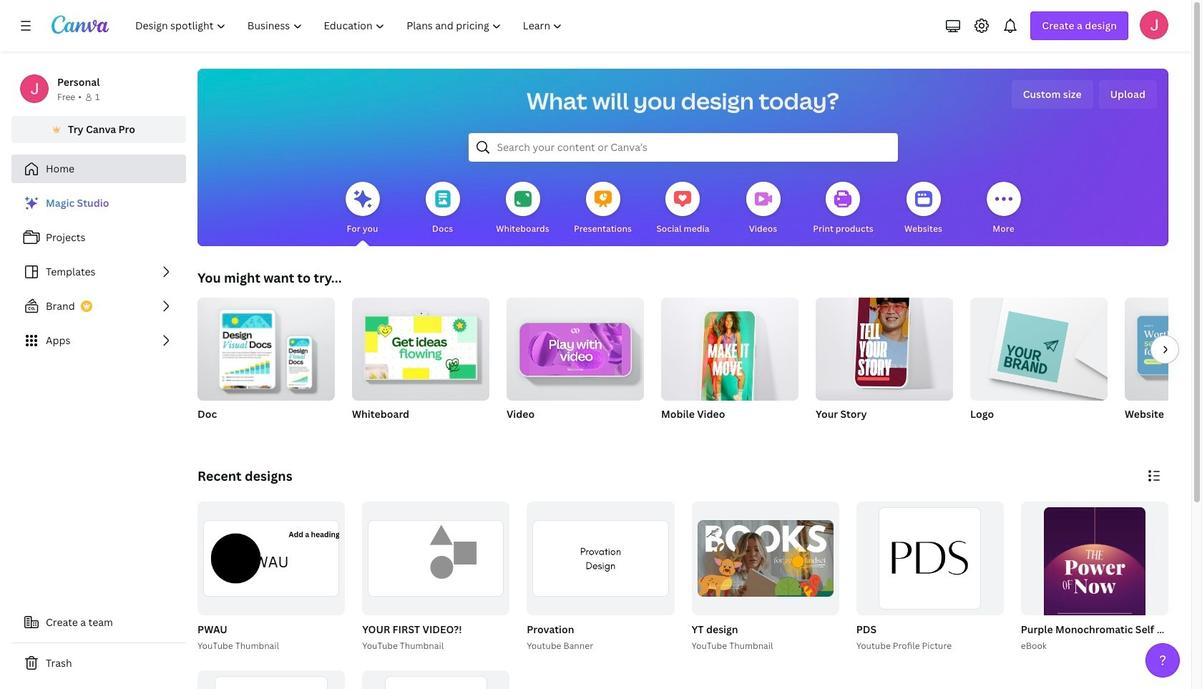 Task type: describe. For each thing, give the bounding box(es) containing it.
top level navigation element
[[126, 11, 575, 40]]



Task type: vqa. For each thing, say whether or not it's contained in the screenshot.
James Peterson image
yes



Task type: locate. For each thing, give the bounding box(es) containing it.
None search field
[[468, 133, 898, 162]]

james peterson image
[[1140, 11, 1169, 39]]

Search search field
[[497, 134, 869, 161]]

group
[[816, 289, 953, 439], [816, 289, 953, 401], [198, 292, 335, 439], [198, 292, 335, 401], [352, 292, 489, 439], [352, 292, 489, 401], [507, 292, 644, 439], [507, 292, 644, 401], [661, 292, 799, 439], [661, 292, 799, 409], [970, 292, 1108, 439], [970, 292, 1108, 401], [1125, 298, 1202, 439], [1125, 298, 1202, 401], [195, 502, 345, 653], [198, 502, 345, 615], [359, 502, 510, 653], [362, 502, 510, 615], [524, 502, 674, 653], [689, 502, 839, 653], [692, 502, 839, 615], [853, 502, 1004, 653], [856, 502, 1004, 615], [1018, 502, 1202, 670], [1021, 502, 1169, 670], [198, 670, 345, 689], [362, 670, 510, 689]]

list
[[11, 189, 186, 355]]



